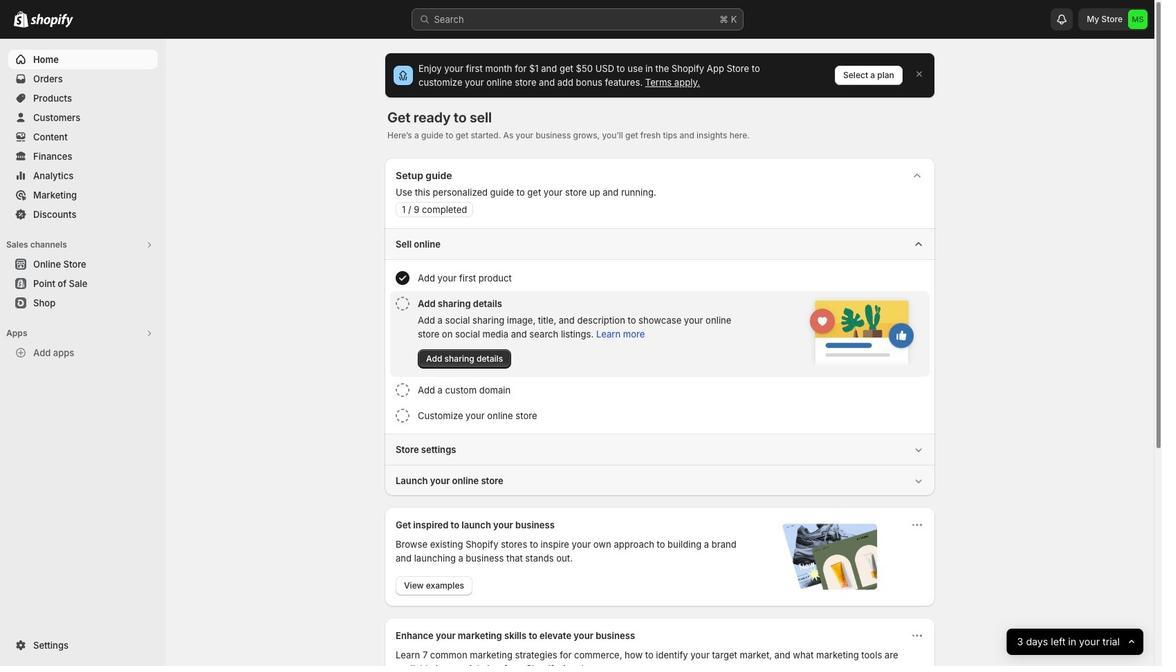 Task type: locate. For each thing, give the bounding box(es) containing it.
mark customize your online store as done image
[[396, 409, 410, 423]]

customize your online store group
[[390, 403, 930, 428]]

sell online group
[[385, 228, 935, 434]]

shopify image
[[30, 14, 73, 28]]

my store image
[[1129, 10, 1148, 29]]

mark add sharing details as done image
[[396, 297, 410, 311]]

add sharing details group
[[390, 291, 930, 377]]



Task type: describe. For each thing, give the bounding box(es) containing it.
add a custom domain group
[[390, 378, 930, 403]]

mark add your first product as not done image
[[396, 271, 410, 285]]

setup guide region
[[385, 158, 935, 496]]

add your first product group
[[390, 266, 930, 291]]

mark add a custom domain as done image
[[396, 383, 410, 397]]

guide categories group
[[385, 228, 935, 496]]

shopify image
[[14, 11, 28, 28]]



Task type: vqa. For each thing, say whether or not it's contained in the screenshot.
settings link
no



